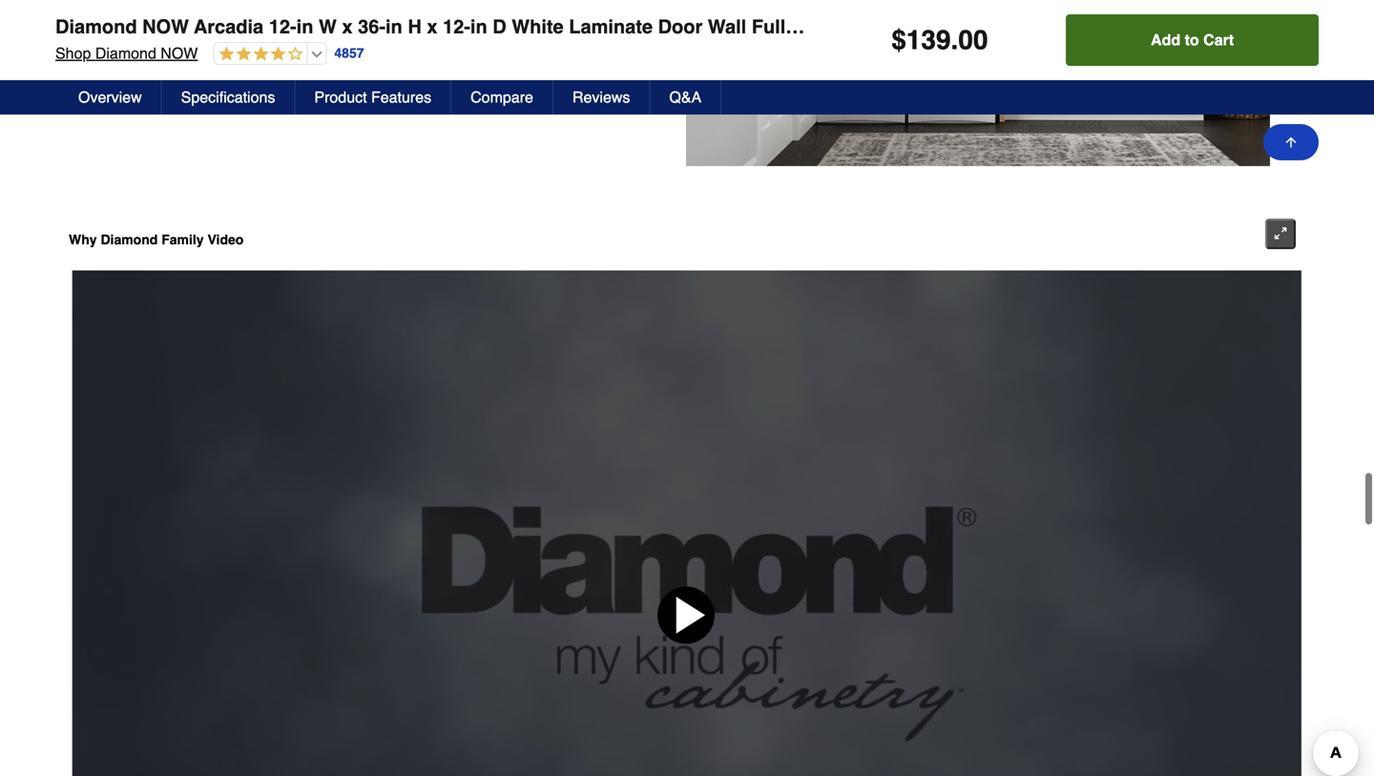 Task type: locate. For each thing, give the bounding box(es) containing it.
1 12- from the left
[[269, 16, 297, 38]]

x
[[342, 16, 353, 38], [427, 16, 438, 38]]

0 horizontal spatial door
[[658, 16, 703, 38]]

features
[[371, 88, 432, 106]]

in left d
[[471, 16, 488, 38]]

add to cart button
[[1067, 14, 1319, 66]]

x right h
[[427, 16, 438, 38]]

diamond right why
[[101, 232, 158, 247]]

4857
[[335, 46, 364, 61]]

laminate
[[569, 16, 653, 38]]

wall
[[708, 16, 747, 38]]

0 horizontal spatial 12-
[[269, 16, 297, 38]]

in
[[297, 16, 314, 38], [386, 16, 403, 38], [471, 16, 488, 38]]

in left h
[[386, 16, 403, 38]]

x right w
[[342, 16, 353, 38]]

diamond for shop
[[95, 44, 156, 62]]

1 vertical spatial diamond
[[95, 44, 156, 62]]

1 door from the left
[[658, 16, 703, 38]]

overview button
[[59, 80, 162, 115]]

(recessed
[[984, 16, 1079, 38]]

0 horizontal spatial x
[[342, 16, 353, 38]]

1 horizontal spatial in
[[386, 16, 403, 38]]

cart
[[1204, 31, 1235, 49]]

now down arcadia at the top of the page
[[161, 44, 198, 62]]

door left the wall
[[658, 16, 703, 38]]

q&a
[[670, 88, 702, 106]]

now
[[142, 16, 189, 38], [161, 44, 198, 62]]

2 12- from the left
[[443, 16, 471, 38]]

style)
[[1260, 16, 1312, 38]]

0 vertical spatial now
[[142, 16, 189, 38]]

diamond up shop
[[55, 16, 137, 38]]

product
[[314, 88, 367, 106]]

assembled
[[802, 16, 903, 38]]

add
[[1151, 31, 1181, 49]]

shop diamond now
[[55, 44, 198, 62]]

fully
[[752, 16, 797, 38]]

12- up 4 stars image
[[269, 16, 297, 38]]

now up shop diamond now
[[142, 16, 189, 38]]

2 horizontal spatial in
[[471, 16, 488, 38]]

2 x from the left
[[427, 16, 438, 38]]

1 in from the left
[[297, 16, 314, 38]]

1 horizontal spatial door
[[1210, 16, 1254, 38]]

12- right h
[[443, 16, 471, 38]]

1 horizontal spatial 12-
[[443, 16, 471, 38]]

.
[[951, 25, 959, 55]]

0 vertical spatial diamond
[[55, 16, 137, 38]]

diamond
[[55, 16, 137, 38], [95, 44, 156, 62], [101, 232, 158, 247]]

2 door from the left
[[1210, 16, 1254, 38]]

arcadia
[[194, 16, 264, 38]]

video
[[208, 232, 244, 247]]

0 horizontal spatial in
[[297, 16, 314, 38]]

in left w
[[297, 16, 314, 38]]

1 horizontal spatial x
[[427, 16, 438, 38]]

family
[[162, 232, 204, 247]]

door right to
[[1210, 16, 1254, 38]]

why
[[69, 232, 97, 247]]

h
[[408, 16, 422, 38]]

2 vertical spatial diamond
[[101, 232, 158, 247]]

compare button
[[452, 80, 554, 115]]

12-
[[269, 16, 297, 38], [443, 16, 471, 38]]

door
[[658, 16, 703, 38], [1210, 16, 1254, 38]]

diamond up overview
[[95, 44, 156, 62]]

diamond for why
[[101, 232, 158, 247]]

1 x from the left
[[342, 16, 353, 38]]



Task type: vqa. For each thing, say whether or not it's contained in the screenshot.
topmost floor
no



Task type: describe. For each thing, give the bounding box(es) containing it.
specifications button
[[162, 80, 295, 115]]

d
[[493, 16, 507, 38]]

shaker
[[1141, 16, 1205, 38]]

shop
[[55, 44, 91, 62]]

compare
[[471, 88, 534, 106]]

product features button
[[295, 80, 452, 115]]

2 in from the left
[[386, 16, 403, 38]]

overview
[[78, 88, 142, 106]]

specifications
[[181, 88, 275, 106]]

139
[[907, 25, 951, 55]]

36-
[[358, 16, 386, 38]]

add to cart
[[1151, 31, 1235, 49]]

$
[[892, 25, 907, 55]]

cabinet
[[908, 16, 978, 38]]

1 vertical spatial now
[[161, 44, 198, 62]]

4 stars image
[[214, 46, 303, 63]]

product features
[[314, 88, 432, 106]]

diamond now arcadia 12-in w x 36-in h x 12-in d white laminate door wall fully assembled cabinet (recessed panel shaker door style)
[[55, 16, 1312, 38]]

w
[[319, 16, 337, 38]]

to
[[1185, 31, 1200, 49]]

reviews button
[[554, 80, 651, 115]]

q&a button
[[651, 80, 722, 115]]

3 in from the left
[[471, 16, 488, 38]]

why diamond family video
[[69, 232, 244, 247]]

panel
[[1085, 16, 1136, 38]]

white
[[512, 16, 564, 38]]

$ 139 . 00
[[892, 25, 989, 55]]

reviews
[[573, 88, 630, 106]]

00
[[959, 25, 989, 55]]

arrow up image
[[1284, 135, 1299, 150]]



